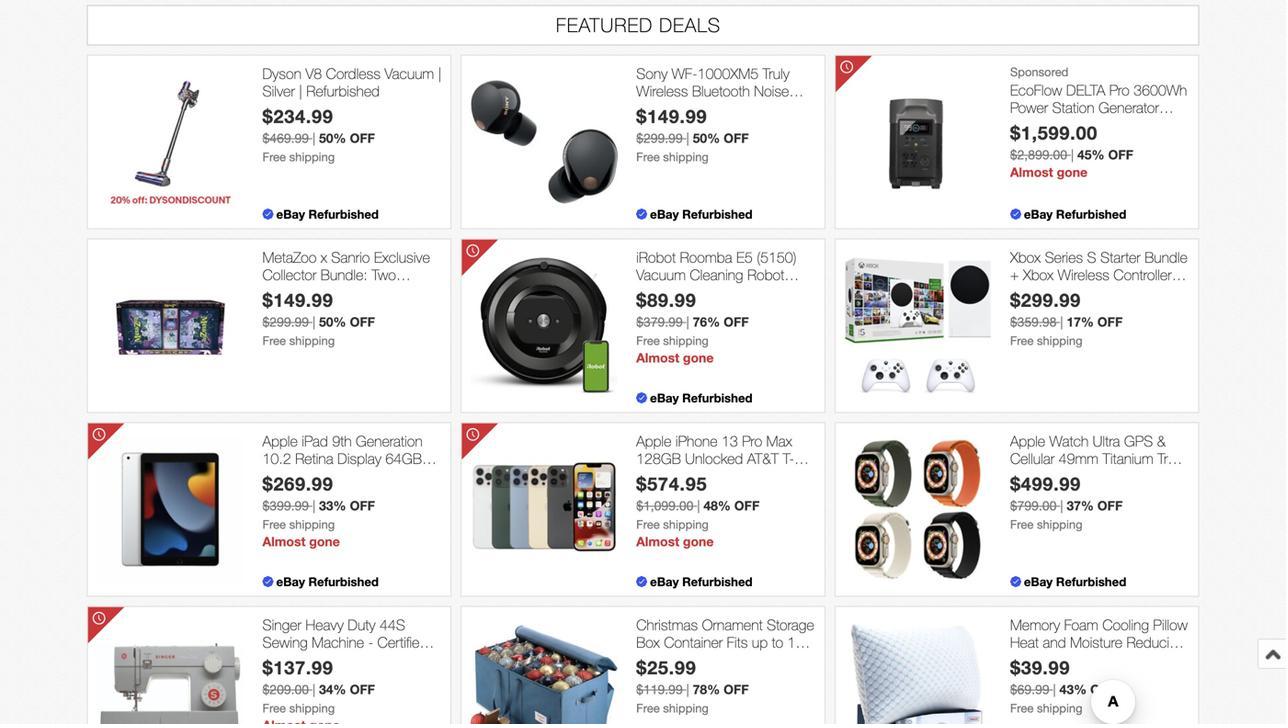 Task type: describe. For each thing, give the bounding box(es) containing it.
1 horizontal spatial $149.99 $299.99 | 50% off free shipping
[[636, 105, 749, 164]]

up
[[752, 634, 768, 651]]

+ inside xbox series s starter bundle + xbox wireless controller robot white
[[1010, 266, 1019, 284]]

box
[[636, 634, 660, 651]]

silver
[[262, 82, 295, 100]]

excellent
[[1132, 468, 1186, 485]]

0 horizontal spatial $299.99
[[262, 315, 309, 330]]

off down promos
[[350, 315, 375, 330]]

unlocked
[[685, 450, 743, 468]]

| inside $1,599.00 $2,899.00 | 45% off almost gone
[[1071, 147, 1074, 162]]

wireless inside sony wf-1000xm5 truly wireless bluetooth noise canceling headphones - black
[[636, 82, 688, 100]]

delta
[[1066, 81, 1105, 99]]

| inside the $39.99 $69.99 | 43% off free shipping
[[1053, 682, 1056, 698]]

off inside dyson v8 cordless vacuum | silver | refurbished $234.99 $469.99 | 50% off free shipping
[[350, 131, 375, 146]]

ornament
[[702, 616, 763, 634]]

max
[[766, 432, 792, 450]]

refurbished,
[[1065, 117, 1142, 134]]

ebay refurbished up 'foam'
[[1024, 574, 1127, 589]]

gone for $574.95
[[683, 534, 714, 550]]

headphones
[[701, 100, 780, 117]]

condition
[[636, 485, 695, 503]]

vacuum inside irobot roomba e5 (5150) vacuum cleaning robot manufacturer certified refurbished
[[636, 266, 686, 284]]

free inside "$299.99 $359.98 | 17% off free shipping"
[[1010, 334, 1034, 348]]

apple for $574.95
[[636, 432, 672, 450]]

$234.99
[[262, 105, 333, 128]]

76%
[[693, 315, 720, 330]]

certified for power
[[1010, 117, 1061, 134]]

dyson
[[262, 65, 301, 82]]

gone for $269.99
[[309, 534, 340, 550]]

featured
[[556, 13, 653, 36]]

cellular
[[1010, 450, 1055, 468]]

mobile
[[636, 468, 677, 485]]

gel
[[1085, 652, 1106, 669]]

almost for $89.99
[[636, 351, 679, 366]]

lfp
[[1146, 117, 1170, 134]]

$269.99 $399.99 | 33% off free shipping almost gone
[[262, 473, 375, 550]]

power
[[1010, 99, 1048, 116]]

ebay refurbished up iphone
[[650, 391, 753, 405]]

bluetooth
[[692, 82, 750, 100]]

irobot roomba e5 (5150) vacuum cleaning robot manufacturer certified refurbished link
[[636, 249, 815, 319]]

foam
[[1064, 616, 1099, 634]]

refurbished up s
[[1056, 207, 1127, 221]]

gone inside $1,599.00 $2,899.00 | 45% off almost gone
[[1057, 165, 1088, 180]]

ebay up irobot
[[650, 207, 679, 221]]

silver
[[298, 468, 342, 485]]

$499.99
[[1010, 473, 1081, 495]]

wi-
[[262, 468, 284, 485]]

heat
[[1010, 634, 1039, 651]]

| right cordless
[[438, 65, 441, 82]]

v8
[[306, 65, 322, 82]]

ice
[[1010, 652, 1028, 669]]

$299.99 $359.98 | 17% off free shipping
[[1010, 289, 1123, 348]]

ecoflow delta pro 3600wh power station generator certified refurbished, lfp link
[[1010, 81, 1189, 134]]

shipping down black
[[663, 150, 709, 164]]

almost for $574.95
[[636, 534, 679, 550]]

off inside the $25.99 $119.99 | 78% off free shipping
[[724, 682, 749, 698]]

cooling
[[1103, 616, 1149, 634]]

0 horizontal spatial $149.99
[[262, 289, 333, 311]]

ecoflow
[[1010, 81, 1062, 99]]

free inside $269.99 $399.99 | 33% off free shipping almost gone
[[262, 518, 286, 532]]

shipping inside the $25.99 $119.99 | 78% off free shipping
[[663, 702, 709, 716]]

ebay up 'memory'
[[1024, 574, 1053, 589]]

metazoo x sanrio exclusive collector bundle: two boosters, promos + accessories link
[[262, 249, 441, 319]]

free down black
[[636, 150, 660, 164]]

$299.99 inside "$299.99 $359.98 | 17% off free shipping"
[[1010, 289, 1081, 311]]

refurbished up 'foam'
[[1056, 574, 1127, 589]]

shipping inside $89.99 $379.99 | 76% off free shipping almost gone
[[663, 334, 709, 348]]

sewing
[[262, 634, 308, 651]]

17%
[[1067, 315, 1094, 330]]

50% down promos
[[319, 315, 346, 330]]

promos
[[324, 284, 371, 301]]

christmas ornament storage box container fits up to 128 with adjustable dividers link
[[636, 616, 815, 669]]

xbox series s starter bundle + xbox wireless controller robot white
[[1010, 249, 1188, 301]]

$574.95 $1,099.00 | 48% off free shipping almost gone
[[636, 473, 760, 550]]

off inside $269.99 $399.99 | 33% off free shipping almost gone
[[350, 499, 375, 514]]

generator
[[1099, 99, 1159, 116]]

$137.99 $209.00 | 34% off free shipping
[[262, 657, 375, 716]]

shipping inside the $574.95 $1,099.00 | 48% off free shipping almost gone
[[663, 518, 709, 532]]

shipping inside $137.99 $209.00 | 34% off free shipping
[[289, 702, 335, 716]]

featured deals
[[556, 13, 721, 36]]

singer heavy duty 44s sewing machine - certified refurbished link
[[262, 616, 441, 669]]

ebay refurbished up roomba
[[650, 207, 753, 221]]

off inside the $39.99 $69.99 | 43% off free shipping
[[1090, 682, 1116, 698]]

$379.99
[[636, 315, 683, 330]]

memory foam cooling pillow heat and moisture reducing ice silk and gel infused
[[1010, 616, 1188, 669]]

shipping inside the $39.99 $69.99 | 43% off free shipping
[[1037, 702, 1083, 716]]

titanium
[[1103, 450, 1154, 468]]

free inside $89.99 $379.99 | 76% off free shipping almost gone
[[636, 334, 660, 348]]

apple ipad 9th generation 10.2 retina display 64gb wi-fi silver touchscreen
[[262, 432, 426, 485]]

collector
[[262, 266, 317, 284]]

1 vertical spatial $149.99 $299.99 | 50% off free shipping
[[262, 289, 375, 348]]

48%
[[704, 499, 731, 514]]

at&t
[[747, 450, 779, 468]]

ultra
[[1093, 432, 1120, 450]]

refurbished inside irobot roomba e5 (5150) vacuum cleaning robot manufacturer certified refurbished
[[636, 301, 710, 319]]

accessories
[[262, 301, 336, 319]]

13
[[722, 432, 738, 450]]

touchscreen
[[346, 468, 426, 485]]

| inside the $574.95 $1,099.00 | 48% off free shipping almost gone
[[697, 499, 700, 514]]

128gb
[[636, 450, 681, 468]]

t-
[[783, 450, 794, 468]]

ebay refurbished up heavy
[[276, 574, 379, 589]]

robot inside irobot roomba e5 (5150) vacuum cleaning robot manufacturer certified refurbished
[[747, 266, 785, 284]]

manufacturer
[[636, 284, 717, 301]]

sponsored ecoflow delta pro 3600wh power station generator certified refurbished, lfp
[[1010, 65, 1187, 134]]

metazoo
[[262, 249, 317, 266]]

free inside dyson v8 cordless vacuum | silver | refurbished $234.99 $469.99 | 50% off free shipping
[[262, 150, 286, 164]]

&
[[1157, 432, 1166, 450]]

loop
[[1051, 468, 1083, 485]]

ebay refurbished up the series
[[1024, 207, 1127, 221]]

starter
[[1101, 249, 1141, 266]]

ebay refurbished up "x"
[[276, 207, 379, 221]]

off down headphones
[[724, 131, 749, 146]]

s
[[1087, 249, 1097, 266]]

$89.99 $379.99 | 76% off free shipping almost gone
[[636, 289, 749, 366]]

$89.99
[[636, 289, 696, 311]]

container
[[664, 634, 723, 651]]

$799.00
[[1010, 499, 1057, 514]]

| inside $89.99 $379.99 | 76% off free shipping almost gone
[[686, 315, 689, 330]]

boosters,
[[262, 284, 320, 301]]

xbox left the series
[[1010, 249, 1041, 266]]

very
[[729, 468, 755, 485]]

free inside $137.99 $209.00 | 34% off free shipping
[[262, 702, 286, 716]]

ebay refurbished up ornament on the right bottom of page
[[650, 574, 753, 589]]

display
[[337, 450, 381, 468]]

almost inside $1,599.00 $2,899.00 | 45% off almost gone
[[1010, 165, 1053, 180]]

pro for 3600wh
[[1110, 81, 1130, 99]]

sony
[[636, 65, 668, 82]]

49mm
[[1059, 450, 1099, 468]]



Task type: vqa. For each thing, say whether or not it's contained in the screenshot.
second "shipping" from the top of the page
no



Task type: locate. For each thing, give the bounding box(es) containing it.
0 vertical spatial vacuum
[[385, 65, 434, 82]]

2 horizontal spatial certified
[[1010, 117, 1061, 134]]

almost inside $89.99 $379.99 | 76% off free shipping almost gone
[[636, 351, 679, 366]]

two
[[372, 266, 396, 284]]

wireless
[[636, 82, 688, 100], [1058, 266, 1110, 284]]

certified for cleaning
[[721, 284, 771, 301]]

| inside $137.99 $209.00 | 34% off free shipping
[[313, 682, 315, 698]]

apple watch ultra gps & cellular 49mm titanium trail alpine loop ocean excellent link
[[1010, 432, 1189, 485]]

vacuum
[[385, 65, 434, 82], [636, 266, 686, 284]]

45%
[[1078, 147, 1105, 162]]

off right 45%
[[1108, 147, 1134, 162]]

0 horizontal spatial vacuum
[[385, 65, 434, 82]]

off right 43%
[[1090, 682, 1116, 698]]

2 vertical spatial certified
[[377, 634, 428, 651]]

gone inside $269.99 $399.99 | 33% off free shipping almost gone
[[309, 534, 340, 550]]

ebay up the series
[[1024, 207, 1053, 221]]

$149.99 $299.99 | 50% off free shipping
[[636, 105, 749, 164], [262, 289, 375, 348]]

free inside the $25.99 $119.99 | 78% off free shipping
[[636, 702, 660, 716]]

shipping down 76% at right top
[[663, 334, 709, 348]]

refurbished up ornament on the right bottom of page
[[682, 574, 753, 589]]

0 vertical spatial -
[[785, 100, 790, 117]]

gone down 33% on the bottom left
[[309, 534, 340, 550]]

free down $1,099.00
[[636, 518, 660, 532]]

certified down the 44s
[[377, 634, 428, 651]]

robot down the (5150)
[[747, 266, 785, 284]]

pro up at&t
[[742, 432, 762, 450]]

apple ipad 9th generation 10.2 retina display 64gb wi-fi silver touchscreen link
[[262, 432, 441, 485]]

10.2
[[262, 450, 291, 468]]

certified inside singer heavy duty 44s sewing machine - certified refurbished
[[377, 634, 428, 651]]

off inside "$299.99 $359.98 | 17% off free shipping"
[[1098, 315, 1123, 330]]

to
[[772, 634, 783, 651]]

wireless down s
[[1058, 266, 1110, 284]]

dyson v8 cordless vacuum | silver | refurbished $234.99 $469.99 | 50% off free shipping
[[262, 65, 441, 164]]

128
[[787, 634, 812, 651]]

verizon
[[681, 468, 725, 485]]

off right 76% at right top
[[724, 315, 749, 330]]

shipping inside $269.99 $399.99 | 33% off free shipping almost gone
[[289, 518, 335, 532]]

2 horizontal spatial apple
[[1010, 432, 1045, 450]]

pro inside the apple iphone 13 pro max 128gb unlocked at&t t- mobile verizon very good condition
[[742, 432, 762, 450]]

refurbished up roomba
[[682, 207, 753, 221]]

pro up "generator" at the right top of the page
[[1110, 81, 1130, 99]]

| left 43%
[[1053, 682, 1056, 698]]

$2,899.00
[[1010, 147, 1068, 162]]

off right 17%
[[1098, 315, 1123, 330]]

1 vertical spatial $299.99
[[1010, 289, 1081, 311]]

2 horizontal spatial $299.99
[[1010, 289, 1081, 311]]

watch
[[1050, 432, 1089, 450]]

1 apple from the left
[[262, 432, 298, 450]]

xbox down the series
[[1023, 266, 1054, 284]]

| right the silver
[[299, 82, 302, 100]]

0 horizontal spatial pro
[[742, 432, 762, 450]]

duty
[[348, 616, 376, 634]]

refurbished down sewing
[[262, 652, 336, 669]]

almost down $379.99
[[636, 351, 679, 366]]

shipping down 43%
[[1037, 702, 1083, 716]]

shipping inside dyson v8 cordless vacuum | silver | refurbished $234.99 $469.99 | 50% off free shipping
[[289, 150, 335, 164]]

cordless
[[326, 65, 381, 82]]

+ up $359.98
[[1010, 266, 1019, 284]]

refurbished down cordless
[[306, 82, 380, 100]]

gone inside the $574.95 $1,099.00 | 48% off free shipping almost gone
[[683, 534, 714, 550]]

0 vertical spatial $149.99 $299.99 | 50% off free shipping
[[636, 105, 749, 164]]

1000xm5
[[698, 65, 759, 82]]

| down $234.99
[[313, 131, 315, 146]]

0 horizontal spatial wireless
[[636, 82, 688, 100]]

free down $359.98
[[1010, 334, 1034, 348]]

off inside the $574.95 $1,099.00 | 48% off free shipping almost gone
[[734, 499, 760, 514]]

almost down $2,899.00 at the right top
[[1010, 165, 1053, 180]]

apple up 10.2
[[262, 432, 298, 450]]

certified inside the sponsored ecoflow delta pro 3600wh power station generator certified refurbished, lfp
[[1010, 117, 1061, 134]]

off right 33% on the bottom left
[[350, 499, 375, 514]]

refurbished inside singer heavy duty 44s sewing machine - certified refurbished
[[262, 652, 336, 669]]

| inside $269.99 $399.99 | 33% off free shipping almost gone
[[313, 499, 315, 514]]

$299.99 down boosters,
[[262, 315, 309, 330]]

$359.98
[[1010, 315, 1057, 330]]

vacuum inside dyson v8 cordless vacuum | silver | refurbished $234.99 $469.99 | 50% off free shipping
[[385, 65, 434, 82]]

$25.99
[[636, 657, 696, 679]]

robot inside xbox series s starter bundle + xbox wireless controller robot white
[[1010, 284, 1047, 301]]

free down accessories
[[262, 334, 286, 348]]

$149.99 down the 'collector'
[[262, 289, 333, 311]]

0 horizontal spatial apple
[[262, 432, 298, 450]]

off right "78%"
[[724, 682, 749, 698]]

refurbished up 13 at the bottom of the page
[[682, 391, 753, 405]]

- inside singer heavy duty 44s sewing machine - certified refurbished
[[368, 634, 373, 651]]

shipping down 34%
[[289, 702, 335, 716]]

1 horizontal spatial $149.99
[[636, 105, 707, 128]]

1 horizontal spatial apple
[[636, 432, 672, 450]]

refurbished up duty
[[308, 574, 379, 589]]

44s
[[380, 616, 405, 634]]

gone inside $89.99 $379.99 | 76% off free shipping almost gone
[[683, 351, 714, 366]]

almost inside $269.99 $399.99 | 33% off free shipping almost gone
[[262, 534, 306, 550]]

0 vertical spatial certified
[[1010, 117, 1061, 134]]

0 horizontal spatial $149.99 $299.99 | 50% off free shipping
[[262, 289, 375, 348]]

1 horizontal spatial -
[[785, 100, 790, 117]]

free inside the $574.95 $1,099.00 | 48% off free shipping almost gone
[[636, 518, 660, 532]]

33%
[[319, 499, 346, 514]]

$39.99
[[1010, 657, 1070, 679]]

refurbished inside dyson v8 cordless vacuum | silver | refurbished $234.99 $469.99 | 50% off free shipping
[[306, 82, 380, 100]]

0 vertical spatial wireless
[[636, 82, 688, 100]]

almost down $1,099.00
[[636, 534, 679, 550]]

+ inside "metazoo x sanrio exclusive collector bundle: two boosters, promos + accessories"
[[375, 284, 384, 301]]

truly
[[763, 65, 790, 82]]

vacuum down irobot
[[636, 266, 686, 284]]

shipping down "78%"
[[663, 702, 709, 716]]

free down $379.99
[[636, 334, 660, 348]]

3600wh
[[1134, 81, 1187, 99]]

ebay up the singer
[[276, 574, 305, 589]]

43%
[[1060, 682, 1087, 698]]

- down noise
[[785, 100, 790, 117]]

infused
[[1110, 652, 1154, 669]]

$574.95
[[636, 473, 707, 495]]

|
[[438, 65, 441, 82], [299, 82, 302, 100], [313, 131, 315, 146], [686, 131, 689, 146], [1071, 147, 1074, 162], [313, 315, 315, 330], [686, 315, 689, 330], [1060, 315, 1063, 330], [313, 499, 315, 514], [697, 499, 700, 514], [1060, 499, 1063, 514], [313, 682, 315, 698], [686, 682, 689, 698], [1053, 682, 1056, 698]]

0 vertical spatial $299.99
[[636, 131, 683, 146]]

1 horizontal spatial vacuum
[[636, 266, 686, 284]]

$499.99 $799.00 | 37% off free shipping
[[1010, 473, 1123, 532]]

1 vertical spatial pro
[[742, 432, 762, 450]]

2 apple from the left
[[636, 432, 672, 450]]

apple up cellular
[[1010, 432, 1045, 450]]

ebay
[[276, 207, 305, 221], [650, 207, 679, 221], [1024, 207, 1053, 221], [650, 391, 679, 405], [276, 574, 305, 589], [650, 574, 679, 589], [1024, 574, 1053, 589]]

apple for $269.99
[[262, 432, 298, 450]]

0 horizontal spatial robot
[[747, 266, 785, 284]]

1 vertical spatial -
[[368, 634, 373, 651]]

and up silk
[[1043, 634, 1066, 651]]

sony wf-1000xm5 truly wireless bluetooth noise canceling headphones - black
[[636, 65, 790, 135]]

apple iphone 13 pro max 128gb unlocked at&t t- mobile verizon very good condition
[[636, 432, 794, 503]]

$1,599.00 $2,899.00 | 45% off almost gone
[[1010, 122, 1134, 180]]

refurbished up sanrio
[[308, 207, 379, 221]]

$25.99 $119.99 | 78% off free shipping
[[636, 657, 749, 716]]

| inside the $25.99 $119.99 | 78% off free shipping
[[686, 682, 689, 698]]

memory foam cooling pillow heat and moisture reducing ice silk and gel infused link
[[1010, 616, 1189, 669]]

apple inside apple watch ultra gps & cellular 49mm titanium trail alpine loop ocean excellent
[[1010, 432, 1045, 450]]

1 horizontal spatial +
[[1010, 266, 1019, 284]]

pro
[[1110, 81, 1130, 99], [742, 432, 762, 450]]

34%
[[319, 682, 346, 698]]

apple inside the apple iphone 13 pro max 128gb unlocked at&t t- mobile verizon very good condition
[[636, 432, 672, 450]]

iphone
[[676, 432, 718, 450]]

off inside $89.99 $379.99 | 76% off free shipping almost gone
[[724, 315, 749, 330]]

1 vertical spatial $149.99
[[262, 289, 333, 311]]

$469.99
[[262, 131, 309, 146]]

cleaning
[[690, 266, 743, 284]]

shipping down $469.99
[[289, 150, 335, 164]]

1 horizontal spatial certified
[[721, 284, 771, 301]]

machine
[[312, 634, 364, 651]]

station
[[1052, 99, 1095, 116]]

(5150)
[[757, 249, 797, 266]]

$299.99 down canceling
[[636, 131, 683, 146]]

1 vertical spatial vacuum
[[636, 266, 686, 284]]

ebay up iphone
[[650, 391, 679, 405]]

apple inside apple ipad 9th generation 10.2 retina display 64gb wi-fi silver touchscreen
[[262, 432, 298, 450]]

certified inside irobot roomba e5 (5150) vacuum cleaning robot manufacturer certified refurbished
[[721, 284, 771, 301]]

controller
[[1114, 266, 1172, 284]]

vacuum right cordless
[[385, 65, 434, 82]]

shipping down 17%
[[1037, 334, 1083, 348]]

singer heavy duty 44s sewing machine - certified refurbished
[[262, 616, 428, 669]]

free inside $499.99 $799.00 | 37% off free shipping
[[1010, 518, 1034, 532]]

$149.99
[[636, 105, 707, 128], [262, 289, 333, 311]]

1 vertical spatial wireless
[[1058, 266, 1110, 284]]

50% inside dyson v8 cordless vacuum | silver | refurbished $234.99 $469.99 | 50% off free shipping
[[319, 131, 346, 146]]

deals
[[659, 13, 721, 36]]

off right 48%
[[734, 499, 760, 514]]

white
[[1051, 284, 1086, 301]]

retina
[[295, 450, 333, 468]]

0 horizontal spatial +
[[375, 284, 384, 301]]

storage
[[767, 616, 814, 634]]

shipping down 33% on the bottom left
[[289, 518, 335, 532]]

free down $399.99
[[262, 518, 286, 532]]

0 vertical spatial pro
[[1110, 81, 1130, 99]]

0 horizontal spatial certified
[[377, 634, 428, 651]]

canceling
[[636, 100, 697, 117]]

- inside sony wf-1000xm5 truly wireless bluetooth noise canceling headphones - black
[[785, 100, 790, 117]]

free inside the $39.99 $69.99 | 43% off free shipping
[[1010, 702, 1034, 716]]

| down boosters,
[[313, 315, 315, 330]]

| left 45%
[[1071, 147, 1074, 162]]

off inside $137.99 $209.00 | 34% off free shipping
[[350, 682, 375, 698]]

1 horizontal spatial pro
[[1110, 81, 1130, 99]]

refurbished
[[306, 82, 380, 100], [308, 207, 379, 221], [682, 207, 753, 221], [1056, 207, 1127, 221], [636, 301, 710, 319], [682, 391, 753, 405], [308, 574, 379, 589], [682, 574, 753, 589], [1056, 574, 1127, 589], [262, 652, 336, 669]]

shipping inside "$299.99 $359.98 | 17% off free shipping"
[[1037, 334, 1083, 348]]

| inside "$299.99 $359.98 | 17% off free shipping"
[[1060, 315, 1063, 330]]

christmas
[[636, 616, 698, 634]]

50% down headphones
[[693, 131, 720, 146]]

| left 76% at right top
[[686, 315, 689, 330]]

irobot
[[636, 249, 676, 266]]

$209.00
[[262, 682, 309, 698]]

bundle:
[[321, 266, 368, 284]]

almost for $269.99
[[262, 534, 306, 550]]

2 vertical spatial $299.99
[[262, 315, 309, 330]]

1 horizontal spatial robot
[[1010, 284, 1047, 301]]

gone down 45%
[[1057, 165, 1088, 180]]

wireless up canceling
[[636, 82, 688, 100]]

1 vertical spatial certified
[[721, 284, 771, 301]]

ebay up christmas
[[650, 574, 679, 589]]

and left gel
[[1057, 652, 1080, 669]]

ebay refurbished
[[276, 207, 379, 221], [650, 207, 753, 221], [1024, 207, 1127, 221], [650, 391, 753, 405], [276, 574, 379, 589], [650, 574, 753, 589], [1024, 574, 1127, 589]]

free down $119.99
[[636, 702, 660, 716]]

gone down 48%
[[683, 534, 714, 550]]

bundle
[[1145, 249, 1188, 266]]

off down ocean
[[1098, 499, 1123, 514]]

shipping down $1,099.00
[[663, 518, 709, 532]]

off inside $499.99 $799.00 | 37% off free shipping
[[1098, 499, 1123, 514]]

gone for $89.99
[[683, 351, 714, 366]]

good
[[759, 468, 794, 485]]

xbox series s starter bundle + xbox wireless controller robot white link
[[1010, 249, 1189, 301]]

off inside $1,599.00 $2,899.00 | 45% off almost gone
[[1108, 147, 1134, 162]]

almost inside the $574.95 $1,099.00 | 48% off free shipping almost gone
[[636, 534, 679, 550]]

sanrio
[[331, 249, 370, 266]]

series
[[1045, 249, 1083, 266]]

$119.99
[[636, 682, 683, 698]]

50% down $234.99
[[319, 131, 346, 146]]

shipping down accessories
[[289, 334, 335, 348]]

| left 37%
[[1060, 499, 1063, 514]]

1 horizontal spatial $299.99
[[636, 131, 683, 146]]

pro for max
[[742, 432, 762, 450]]

dividers
[[732, 652, 781, 669]]

shipping inside $499.99 $799.00 | 37% off free shipping
[[1037, 518, 1083, 532]]

$299.99 up $359.98
[[1010, 289, 1081, 311]]

free down $469.99
[[262, 150, 286, 164]]

78%
[[693, 682, 720, 698]]

off right 34%
[[350, 682, 375, 698]]

+
[[1010, 266, 1019, 284], [375, 284, 384, 301]]

pro inside the sponsored ecoflow delta pro 3600wh power station generator certified refurbished, lfp
[[1110, 81, 1130, 99]]

ebay up metazoo
[[276, 207, 305, 221]]

$149.99 down wf-
[[636, 105, 707, 128]]

metazoo x sanrio exclusive collector bundle: two boosters, promos + accessories
[[262, 249, 430, 319]]

0 vertical spatial $149.99
[[636, 105, 707, 128]]

| down canceling
[[686, 131, 689, 146]]

| inside $499.99 $799.00 | 37% off free shipping
[[1060, 499, 1063, 514]]

dyson v8 cordless vacuum | silver | refurbished link
[[262, 65, 441, 100]]

noise
[[754, 82, 789, 100]]

almost down $399.99
[[262, 534, 306, 550]]

apple
[[262, 432, 298, 450], [636, 432, 672, 450], [1010, 432, 1045, 450]]

free down $209.00
[[262, 702, 286, 716]]

$269.99
[[262, 473, 333, 495]]

certified down cleaning
[[721, 284, 771, 301]]

refurbished down 'manufacturer' on the top of page
[[636, 301, 710, 319]]

0 horizontal spatial -
[[368, 634, 373, 651]]

shipping down 37%
[[1037, 518, 1083, 532]]

+ down two
[[375, 284, 384, 301]]

| left 34%
[[313, 682, 315, 698]]

| left 48%
[[697, 499, 700, 514]]

off down dyson v8 cordless vacuum | silver | refurbished link
[[350, 131, 375, 146]]

1 horizontal spatial wireless
[[1058, 266, 1110, 284]]

apple up 128gb
[[636, 432, 672, 450]]

wireless inside xbox series s starter bundle + xbox wireless controller robot white
[[1058, 266, 1110, 284]]

3 apple from the left
[[1010, 432, 1045, 450]]

robot up $359.98
[[1010, 284, 1047, 301]]



